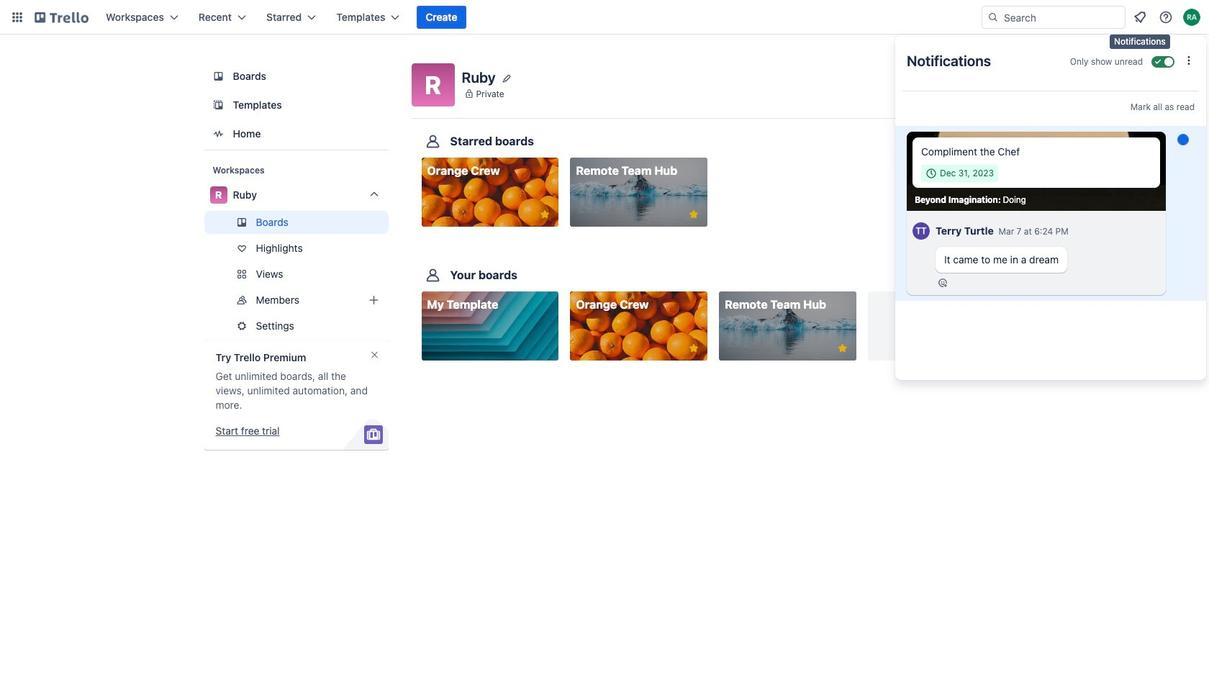 Task type: describe. For each thing, give the bounding box(es) containing it.
1 horizontal spatial click to unstar this board. it will be removed from your starred list. image
[[687, 208, 700, 221]]

search image
[[988, 12, 999, 23]]

ruby anderson (rubyanderson7) image
[[1183, 9, 1201, 26]]

Search field
[[999, 7, 1125, 27]]

template board image
[[210, 96, 227, 114]]

board image
[[210, 68, 227, 85]]

primary element
[[0, 0, 1209, 35]]

click to unstar this board. it will be removed from your starred list. image
[[687, 342, 700, 355]]

home image
[[210, 125, 227, 143]]

0 notifications image
[[1132, 9, 1149, 26]]



Task type: vqa. For each thing, say whether or not it's contained in the screenshot.
Membership
no



Task type: locate. For each thing, give the bounding box(es) containing it.
tooltip
[[1110, 35, 1170, 49]]

2 horizontal spatial click to unstar this board. it will be removed from your starred list. image
[[836, 342, 849, 355]]

back to home image
[[35, 6, 89, 29]]

add image
[[365, 292, 383, 309]]

click to unstar this board. it will be removed from your starred list. image
[[539, 208, 551, 221], [687, 208, 700, 221], [836, 342, 849, 355]]

0 horizontal spatial click to unstar this board. it will be removed from your starred list. image
[[539, 208, 551, 221]]

open information menu image
[[1159, 10, 1173, 24]]

terry turtle (terryturtle) image
[[913, 220, 930, 242]]



